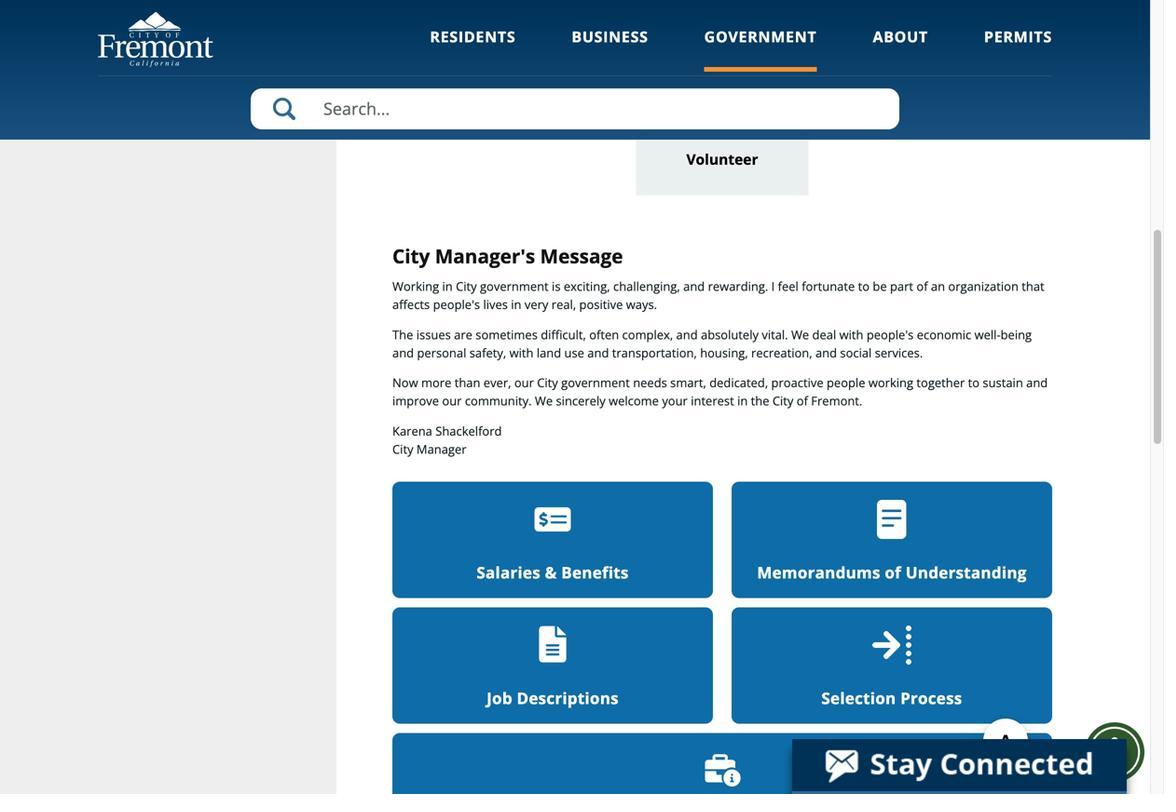Task type: describe. For each thing, give the bounding box(es) containing it.
residents link
[[430, 27, 516, 72]]

more
[[421, 375, 451, 392]]

shackelford
[[435, 423, 502, 440]]

and inside city manager's message working in city government is exciting, challenging, and rewarding. i feel fortunate to be part of an organization that affects people's lives in very real, positive ways.
[[683, 278, 705, 295]]

salaries & benefits link
[[392, 482, 713, 599]]

are
[[454, 327, 472, 343]]

government
[[704, 27, 817, 47]]

interest
[[691, 393, 734, 410]]

part
[[890, 278, 913, 295]]

volunteer
[[686, 149, 758, 169]]

business
[[572, 27, 648, 47]]

the
[[392, 327, 413, 343]]

briefcase with information icon image
[[703, 755, 742, 788]]

needs
[[633, 375, 667, 392]]

karena shackelford city manager
[[392, 423, 502, 458]]

0 horizontal spatial with
[[509, 345, 534, 361]]

dedicated,
[[709, 375, 768, 392]]

city inside karena shackelford city manager
[[392, 441, 413, 458]]

government for than
[[561, 375, 630, 392]]

2 vertical spatial of
[[885, 562, 901, 584]]

city right the
[[772, 393, 793, 410]]

community.
[[465, 393, 532, 410]]

positive
[[579, 296, 623, 313]]

feel
[[778, 278, 799, 295]]

economic
[[917, 327, 971, 343]]

salaries & benefits
[[477, 562, 629, 584]]

and down often
[[587, 345, 609, 361]]

1 vertical spatial our
[[442, 393, 462, 410]]

to inside "now more than ever, our city government needs smart, dedicated, proactive people working together to sustain and improve our community. we sincerely welcome your interest in the city of fremont."
[[968, 375, 980, 392]]

organization
[[948, 278, 1019, 295]]

sometimes
[[476, 327, 538, 343]]

working
[[868, 375, 913, 392]]

city down the land
[[537, 375, 558, 392]]

challenging,
[[613, 278, 680, 295]]

a check with dollar sign image
[[533, 500, 572, 540]]

benefits
[[561, 562, 629, 584]]

vital.
[[762, 327, 788, 343]]

process
[[900, 688, 962, 709]]

city down manager's
[[456, 278, 477, 295]]

job descriptions
[[487, 688, 619, 709]]

we inside the issues are sometimes difficult, often complex, and absolutely vital. we deal with people's economic well-being and personal safety, with land use and transportation, housing, recreation, and social services.
[[791, 327, 809, 343]]

issues
[[416, 327, 451, 343]]

together
[[917, 375, 965, 392]]

selection
[[821, 688, 896, 709]]

an
[[931, 278, 945, 295]]

of inside city manager's message working in city government is exciting, challenging, and rewarding. i feel fortunate to be part of an organization that affects people's lives in very real, positive ways.
[[916, 278, 928, 295]]

0 vertical spatial with
[[839, 327, 863, 343]]

being
[[1001, 327, 1032, 343]]

sustain
[[983, 375, 1023, 392]]

memorandums of understanding
[[757, 562, 1027, 584]]

housing,
[[700, 345, 748, 361]]

be
[[873, 278, 887, 295]]

memo image
[[877, 500, 907, 540]]

memorandums of understanding link
[[732, 482, 1052, 599]]

karena
[[392, 423, 432, 440]]

that
[[1022, 278, 1044, 295]]

understanding
[[906, 562, 1027, 584]]

and down deal
[[815, 345, 837, 361]]

social
[[840, 345, 872, 361]]

safety,
[[469, 345, 506, 361]]

very
[[525, 296, 548, 313]]

in for manager's
[[511, 296, 521, 313]]

people's inside city manager's message working in city government is exciting, challenging, and rewarding. i feel fortunate to be part of an organization that affects people's lives in very real, positive ways.
[[433, 296, 480, 313]]

and inside "now more than ever, our city government needs smart, dedicated, proactive people working together to sustain and improve our community. we sincerely welcome your interest in the city of fremont."
[[1026, 375, 1048, 392]]

affects
[[392, 296, 430, 313]]

transportation,
[[612, 345, 697, 361]]

government link
[[704, 27, 817, 72]]

in for more
[[737, 393, 748, 410]]

permits
[[984, 27, 1052, 47]]

exciting,
[[564, 278, 610, 295]]

lives
[[483, 296, 508, 313]]

difficult,
[[541, 327, 586, 343]]

memorandums
[[757, 562, 880, 584]]

working
[[392, 278, 439, 295]]

proactive
[[771, 375, 824, 392]]



Task type: vqa. For each thing, say whether or not it's contained in the screenshot.
topmost 'with'
yes



Task type: locate. For each thing, give the bounding box(es) containing it.
complex,
[[622, 327, 673, 343]]

city manager's message working in city government is exciting, challenging, and rewarding. i feel fortunate to be part of an organization that affects people's lives in very real, positive ways.
[[392, 243, 1044, 313]]

the
[[751, 393, 769, 410]]

manager's
[[435, 243, 535, 270]]

job
[[487, 688, 512, 709]]

with up the social at the right of page
[[839, 327, 863, 343]]

1 vertical spatial people's
[[867, 327, 914, 343]]

with
[[839, 327, 863, 343], [509, 345, 534, 361]]

to left sustain
[[968, 375, 980, 392]]

our
[[514, 375, 534, 392], [442, 393, 462, 410]]

in right "working"
[[442, 278, 453, 295]]

with down sometimes
[[509, 345, 534, 361]]

welcome
[[609, 393, 659, 410]]

1 horizontal spatial we
[[791, 327, 809, 343]]

services.
[[875, 345, 923, 361]]

government inside "now more than ever, our city government needs smart, dedicated, proactive people working together to sustain and improve our community. we sincerely welcome your interest in the city of fremont."
[[561, 375, 630, 392]]

recreation,
[[751, 345, 812, 361]]

Search text field
[[251, 89, 899, 130]]

1 horizontal spatial people's
[[867, 327, 914, 343]]

0 vertical spatial our
[[514, 375, 534, 392]]

0 horizontal spatial our
[[442, 393, 462, 410]]

of inside "now more than ever, our city government needs smart, dedicated, proactive people working together to sustain and improve our community. we sincerely welcome your interest in the city of fremont."
[[797, 393, 808, 410]]

ever,
[[484, 375, 511, 392]]

often
[[589, 327, 619, 343]]

file lines image
[[533, 626, 572, 665]]

selection process
[[821, 688, 962, 709]]

business link
[[572, 27, 648, 72]]

about link
[[873, 27, 928, 72]]

deal
[[812, 327, 836, 343]]

and up the transportation,
[[676, 327, 698, 343]]

1 vertical spatial in
[[511, 296, 521, 313]]

0 vertical spatial we
[[791, 327, 809, 343]]

of down memo image
[[885, 562, 901, 584]]

2 horizontal spatial in
[[737, 393, 748, 410]]

about
[[873, 27, 928, 47]]

residents
[[430, 27, 516, 47]]

now more than ever, our city government needs smart, dedicated, proactive people working together to sustain and improve our community. we sincerely welcome your interest in the city of fremont.
[[392, 375, 1048, 410]]

2 vertical spatial in
[[737, 393, 748, 410]]

in left very
[[511, 296, 521, 313]]

use
[[564, 345, 584, 361]]

city up "working"
[[392, 243, 430, 270]]

and down the
[[392, 345, 414, 361]]

0 horizontal spatial we
[[535, 393, 553, 410]]

of
[[916, 278, 928, 295], [797, 393, 808, 410], [885, 562, 901, 584]]

fremont.
[[811, 393, 862, 410]]

0 horizontal spatial of
[[797, 393, 808, 410]]

our down than
[[442, 393, 462, 410]]

0 vertical spatial people's
[[433, 296, 480, 313]]

0 vertical spatial in
[[442, 278, 453, 295]]

people
[[827, 375, 865, 392]]

to inside city manager's message working in city government is exciting, challenging, and rewarding. i feel fortunate to be part of an organization that affects people's lives in very real, positive ways.
[[858, 278, 870, 295]]

the issues are sometimes difficult, often complex, and absolutely vital. we deal with people's economic well-being and personal safety, with land use and transportation, housing, recreation, and social services.
[[392, 327, 1032, 361]]

0 vertical spatial to
[[858, 278, 870, 295]]

message
[[540, 243, 623, 270]]

0 vertical spatial of
[[916, 278, 928, 295]]

descriptions
[[517, 688, 619, 709]]

personal
[[417, 345, 466, 361]]

land
[[537, 345, 561, 361]]

people's inside the issues are sometimes difficult, often complex, and absolutely vital. we deal with people's economic well-being and personal safety, with land use and transportation, housing, recreation, and social services.
[[867, 327, 914, 343]]

people's up services.
[[867, 327, 914, 343]]

in left the
[[737, 393, 748, 410]]

i
[[771, 278, 775, 295]]

stay connected image
[[792, 740, 1125, 792]]

and left the "rewarding."
[[683, 278, 705, 295]]

0 vertical spatial government
[[480, 278, 549, 295]]

1 horizontal spatial with
[[839, 327, 863, 343]]

we left deal
[[791, 327, 809, 343]]

arrow leads to 5 dots image
[[872, 626, 911, 665]]

city
[[392, 243, 430, 270], [456, 278, 477, 295], [537, 375, 558, 392], [772, 393, 793, 410], [392, 441, 413, 458]]

well-
[[974, 327, 1001, 343]]

of left an
[[916, 278, 928, 295]]

1 horizontal spatial government
[[561, 375, 630, 392]]

rewarding.
[[708, 278, 768, 295]]

1 horizontal spatial of
[[885, 562, 901, 584]]

now
[[392, 375, 418, 392]]

government inside city manager's message working in city government is exciting, challenging, and rewarding. i feel fortunate to be part of an organization that affects people's lives in very real, positive ways.
[[480, 278, 549, 295]]

selection process link
[[732, 608, 1052, 725]]

improve
[[392, 393, 439, 410]]

1 vertical spatial to
[[968, 375, 980, 392]]

0 horizontal spatial in
[[442, 278, 453, 295]]

1 horizontal spatial to
[[968, 375, 980, 392]]

absolutely
[[701, 327, 759, 343]]

ways.
[[626, 296, 657, 313]]

your
[[662, 393, 688, 410]]

than
[[455, 375, 480, 392]]

our right the ever,
[[514, 375, 534, 392]]

1 horizontal spatial our
[[514, 375, 534, 392]]

we left sincerely
[[535, 393, 553, 410]]

0 horizontal spatial people's
[[433, 296, 480, 313]]

0 horizontal spatial to
[[858, 278, 870, 295]]

volunteer link
[[636, 5, 808, 196]]

fortunate
[[802, 278, 855, 295]]

we inside "now more than ever, our city government needs smart, dedicated, proactive people working together to sustain and improve our community. we sincerely welcome your interest in the city of fremont."
[[535, 393, 553, 410]]

in inside "now more than ever, our city government needs smart, dedicated, proactive people working together to sustain and improve our community. we sincerely welcome your interest in the city of fremont."
[[737, 393, 748, 410]]

job descriptions link
[[392, 608, 713, 725]]

real,
[[552, 296, 576, 313]]

to left be
[[858, 278, 870, 295]]

1 vertical spatial we
[[535, 393, 553, 410]]

manager
[[417, 441, 466, 458]]

&
[[545, 562, 557, 584]]

sincerely
[[556, 393, 606, 410]]

government for message
[[480, 278, 549, 295]]

people's
[[433, 296, 480, 313], [867, 327, 914, 343]]

salaries
[[477, 562, 540, 584]]

1 vertical spatial government
[[561, 375, 630, 392]]

1 horizontal spatial in
[[511, 296, 521, 313]]

people's up are
[[433, 296, 480, 313]]

government up sincerely
[[561, 375, 630, 392]]

to
[[858, 278, 870, 295], [968, 375, 980, 392]]

government up the lives
[[480, 278, 549, 295]]

and right sustain
[[1026, 375, 1048, 392]]

2 horizontal spatial of
[[916, 278, 928, 295]]

and
[[683, 278, 705, 295], [676, 327, 698, 343], [392, 345, 414, 361], [587, 345, 609, 361], [815, 345, 837, 361], [1026, 375, 1048, 392]]

we
[[791, 327, 809, 343], [535, 393, 553, 410]]

1 vertical spatial with
[[509, 345, 534, 361]]

is
[[552, 278, 561, 295]]

permits link
[[984, 27, 1052, 72]]

of down proactive
[[797, 393, 808, 410]]

city down karena
[[392, 441, 413, 458]]

0 horizontal spatial government
[[480, 278, 549, 295]]

smart,
[[670, 375, 706, 392]]

1 vertical spatial of
[[797, 393, 808, 410]]



